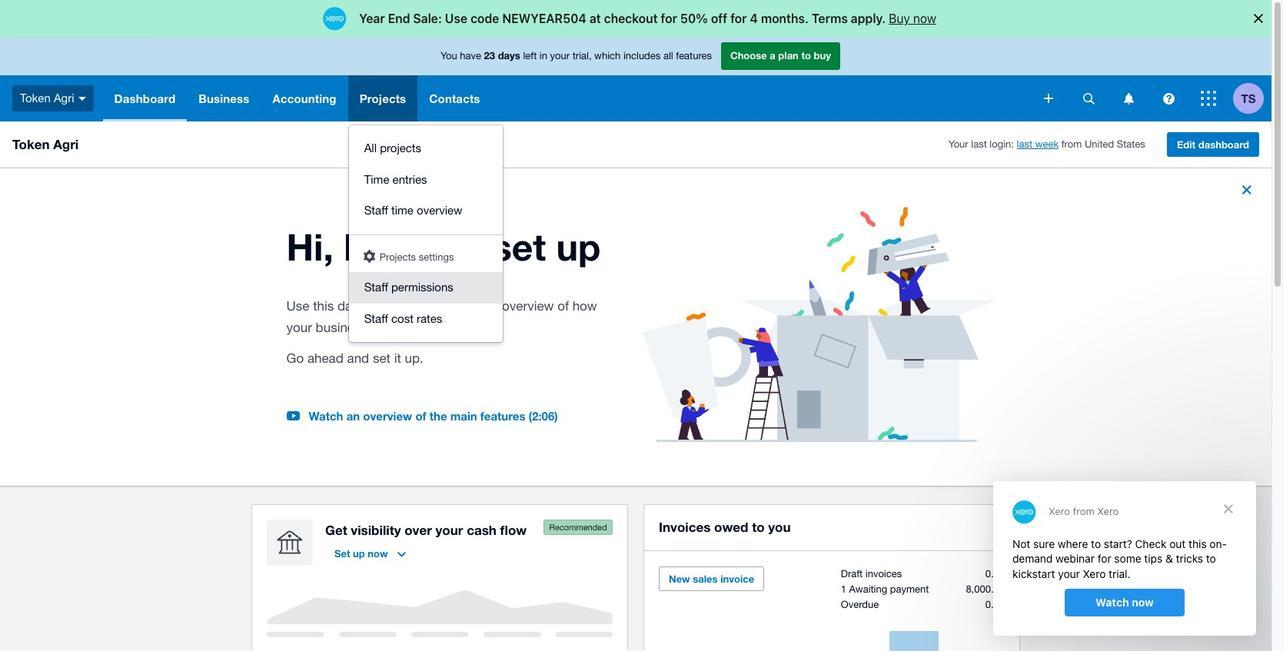 Task type: locate. For each thing, give the bounding box(es) containing it.
dashboard right edit on the top right of page
[[1198, 138, 1249, 151]]

overview right instant
[[502, 299, 554, 314]]

1 awaiting payment
[[841, 583, 929, 595]]

features right main
[[480, 409, 525, 423]]

use
[[286, 299, 309, 314]]

0.00 up 8,000.00
[[985, 568, 1005, 579]]

get up staff permissions link
[[425, 225, 482, 269]]

svg image up united
[[1083, 93, 1094, 104]]

set left it
[[373, 351, 391, 366]]

an right watch
[[346, 409, 360, 423]]

0.00 link
[[985, 568, 1005, 579], [985, 599, 1005, 610]]

staff time overview link
[[349, 195, 503, 226]]

1 vertical spatial staff
[[364, 281, 388, 294]]

banner
[[0, 37, 1272, 342]]

watch an overview of the main features (2:06) button
[[309, 409, 558, 423]]

go
[[286, 351, 304, 366]]

0.00
[[985, 568, 1005, 579], [985, 599, 1005, 610]]

plan
[[778, 49, 799, 62]]

token agri
[[20, 91, 74, 104], [12, 136, 79, 152]]

0 vertical spatial projects
[[360, 91, 406, 105]]

let's
[[344, 225, 415, 269]]

overview
[[417, 204, 462, 217], [502, 299, 554, 314], [363, 409, 412, 423]]

0 vertical spatial up
[[556, 225, 601, 269]]

overview left the
[[363, 409, 412, 423]]

2 horizontal spatial overview
[[502, 299, 554, 314]]

dashboard inside button
[[1198, 138, 1249, 151]]

1 0.00 link from the top
[[985, 568, 1005, 579]]

overview inside staff time overview link
[[417, 204, 462, 217]]

overview for staff time overview
[[417, 204, 462, 217]]

token left svg icon
[[20, 91, 51, 104]]

1 horizontal spatial of
[[558, 299, 569, 314]]

1 horizontal spatial features
[[676, 50, 712, 62]]

dashboard
[[114, 91, 176, 105]]

from
[[1062, 139, 1082, 150]]

overview down 'time entries' link
[[417, 204, 462, 217]]

dashboard
[[1198, 138, 1249, 151], [337, 299, 400, 314]]

1 agri from the top
[[54, 91, 74, 104]]

set
[[334, 547, 350, 559]]

invoice
[[721, 572, 754, 585]]

get
[[425, 225, 482, 269], [419, 299, 438, 314]]

0 horizontal spatial overview
[[363, 409, 412, 423]]

set up instant
[[492, 225, 546, 269]]

up up how
[[556, 225, 601, 269]]

projects
[[360, 91, 406, 105], [380, 251, 416, 263]]

new
[[669, 572, 690, 585]]

your down use
[[286, 320, 312, 335]]

features right the all
[[676, 50, 712, 62]]

get down permissions
[[419, 299, 438, 314]]

projects right header image
[[380, 251, 416, 263]]

0 vertical spatial token agri
[[20, 91, 74, 104]]

overview inside use this dashboard to get an instant overview of how your business is tracking.
[[502, 299, 554, 314]]

0 vertical spatial overview
[[417, 204, 462, 217]]

token agri down the token agri popup button
[[12, 136, 79, 152]]

you have 23 days left in your trial, which includes all features
[[441, 49, 712, 62]]

token agri left svg icon
[[20, 91, 74, 104]]

set
[[492, 225, 546, 269], [373, 351, 391, 366]]

draft invoices
[[841, 568, 902, 579]]

staff down header image
[[364, 281, 388, 294]]

you
[[441, 50, 457, 62]]

0 horizontal spatial to
[[404, 299, 415, 314]]

1 horizontal spatial an
[[441, 299, 456, 314]]

it
[[394, 351, 401, 366]]

1 last from the left
[[971, 139, 987, 150]]

staff left cost
[[364, 312, 388, 325]]

payment
[[890, 583, 929, 595]]

login:
[[990, 139, 1014, 150]]

projects for projects
[[360, 91, 406, 105]]

to inside use this dashboard to get an instant overview of how your business is tracking.
[[404, 299, 415, 314]]

dialog
[[0, 0, 1283, 37], [993, 481, 1256, 636]]

set up now
[[334, 547, 388, 559]]

to down staff permissions at the top left of page
[[404, 299, 415, 314]]

your right over
[[436, 522, 463, 538]]

1 horizontal spatial last
[[1017, 139, 1033, 150]]

projects settings
[[380, 251, 454, 263]]

0.00 link up 8,000.00
[[985, 568, 1005, 579]]

1 vertical spatial get
[[419, 299, 438, 314]]

0 horizontal spatial your
[[286, 320, 312, 335]]

staff time overview
[[364, 204, 462, 217]]

0 horizontal spatial features
[[480, 409, 525, 423]]

your
[[949, 139, 969, 150]]

staff
[[364, 204, 388, 217], [364, 281, 388, 294], [364, 312, 388, 325]]

1 vertical spatial features
[[480, 409, 525, 423]]

of left the
[[415, 409, 426, 423]]

header image
[[363, 249, 375, 263]]

staff left time
[[364, 204, 388, 217]]

to for dashboard
[[404, 299, 415, 314]]

projects
[[380, 141, 421, 155]]

2 0.00 link from the top
[[985, 599, 1005, 610]]

0 vertical spatial staff
[[364, 204, 388, 217]]

0 vertical spatial set
[[492, 225, 546, 269]]

svg image up edit dashboard button
[[1163, 93, 1174, 104]]

token
[[20, 91, 51, 104], [12, 136, 50, 152]]

2 vertical spatial your
[[436, 522, 463, 538]]

2 vertical spatial overview
[[363, 409, 412, 423]]

of left how
[[558, 299, 569, 314]]

to inside banner
[[801, 49, 811, 62]]

1 vertical spatial overview
[[502, 299, 554, 314]]

use this dashboard to get an instant overview of how your business is tracking.
[[286, 299, 597, 335]]

1 vertical spatial your
[[286, 320, 312, 335]]

1 horizontal spatial dashboard
[[1198, 138, 1249, 151]]

your inside use this dashboard to get an instant overview of how your business is tracking.
[[286, 320, 312, 335]]

1 vertical spatial up
[[353, 547, 365, 559]]

last
[[971, 139, 987, 150], [1017, 139, 1033, 150]]

0 vertical spatial your
[[550, 50, 570, 62]]

ts button
[[1233, 75, 1272, 121]]

last right your
[[971, 139, 987, 150]]

1 vertical spatial agri
[[53, 136, 79, 152]]

to left buy
[[801, 49, 811, 62]]

3 staff from the top
[[364, 312, 388, 325]]

cartoon office workers image
[[642, 207, 997, 442]]

to left you
[[752, 519, 765, 535]]

0 vertical spatial 0.00 link
[[985, 568, 1005, 579]]

1 horizontal spatial overview
[[417, 204, 462, 217]]

1 vertical spatial to
[[404, 299, 415, 314]]

staff cost rates link
[[349, 303, 503, 334]]

list box
[[349, 125, 503, 342]]

agri inside popup button
[[54, 91, 74, 104]]

0 vertical spatial get
[[425, 225, 482, 269]]

0 horizontal spatial last
[[971, 139, 987, 150]]

8,000.00
[[966, 583, 1005, 595]]

of
[[558, 299, 569, 314], [415, 409, 426, 423]]

2 vertical spatial staff
[[364, 312, 388, 325]]

0 vertical spatial to
[[801, 49, 811, 62]]

0 vertical spatial features
[[676, 50, 712, 62]]

svg image
[[1201, 91, 1216, 106], [1083, 93, 1094, 104], [1124, 93, 1134, 104], [1163, 93, 1174, 104], [1044, 94, 1053, 103]]

1 vertical spatial 0.00
[[985, 599, 1005, 610]]

0 vertical spatial agri
[[54, 91, 74, 104]]

agri left svg icon
[[54, 91, 74, 104]]

1 vertical spatial token agri
[[12, 136, 79, 152]]

list box containing all projects
[[349, 125, 503, 342]]

instant
[[459, 299, 498, 314]]

2 last from the left
[[1017, 139, 1033, 150]]

0 vertical spatial dashboard
[[1198, 138, 1249, 151]]

1 vertical spatial dashboard
[[337, 299, 400, 314]]

1 vertical spatial projects
[[380, 251, 416, 263]]

1 vertical spatial 0.00 link
[[985, 599, 1005, 610]]

you
[[768, 519, 791, 535]]

ahead
[[307, 351, 344, 366]]

up right set
[[353, 547, 365, 559]]

1 horizontal spatial to
[[752, 519, 765, 535]]

now
[[368, 547, 388, 559]]

an left instant
[[441, 299, 456, 314]]

close image
[[1235, 178, 1259, 202]]

0 vertical spatial token
[[20, 91, 51, 104]]

dashboard up is
[[337, 299, 400, 314]]

get
[[325, 522, 347, 538]]

0.00 link for overdue
[[985, 599, 1005, 610]]

agri
[[54, 91, 74, 104], [53, 136, 79, 152]]

last left week
[[1017, 139, 1033, 150]]

2 0.00 from the top
[[985, 599, 1005, 610]]

projects inside popup button
[[360, 91, 406, 105]]

projects for projects settings
[[380, 251, 416, 263]]

0 vertical spatial 0.00
[[985, 568, 1005, 579]]

0 horizontal spatial an
[[346, 409, 360, 423]]

0 vertical spatial an
[[441, 299, 456, 314]]

0 vertical spatial of
[[558, 299, 569, 314]]

1 horizontal spatial set
[[492, 225, 546, 269]]

1 horizontal spatial up
[[556, 225, 601, 269]]

1 vertical spatial set
[[373, 351, 391, 366]]

projects up all projects
[[360, 91, 406, 105]]

2 horizontal spatial your
[[550, 50, 570, 62]]

set for and
[[373, 351, 391, 366]]

1 staff from the top
[[364, 204, 388, 217]]

0.00 link down 8,000.00
[[985, 599, 1005, 610]]

staff for staff permissions
[[364, 281, 388, 294]]

1 0.00 from the top
[[985, 568, 1005, 579]]

0 horizontal spatial dashboard
[[337, 299, 400, 314]]

your right in
[[550, 50, 570, 62]]

new sales invoice
[[669, 572, 754, 585]]

2 staff from the top
[[364, 281, 388, 294]]

an
[[441, 299, 456, 314], [346, 409, 360, 423]]

group containing all projects
[[349, 125, 503, 342]]

business
[[199, 91, 249, 105]]

go ahead and set it up.
[[286, 351, 423, 366]]

time
[[364, 173, 389, 186]]

overdue link
[[841, 599, 879, 610]]

features inside the you have 23 days left in your trial, which includes all features
[[676, 50, 712, 62]]

edit dashboard button
[[1167, 132, 1259, 157]]

features
[[676, 50, 712, 62], [480, 409, 525, 423]]

1 vertical spatial dialog
[[993, 481, 1256, 636]]

0.00 down 8,000.00
[[985, 599, 1005, 610]]

svg image up week
[[1044, 94, 1053, 103]]

group
[[349, 125, 503, 342]]

dashboard inside use this dashboard to get an instant overview of how your business is tracking.
[[337, 299, 400, 314]]

up inside button
[[353, 547, 365, 559]]

0.00 for overdue
[[985, 599, 1005, 610]]

0 horizontal spatial of
[[415, 409, 426, 423]]

invoices
[[659, 519, 711, 535]]

2 horizontal spatial to
[[801, 49, 811, 62]]

0 horizontal spatial up
[[353, 547, 365, 559]]

0 horizontal spatial set
[[373, 351, 391, 366]]

agri down the token agri popup button
[[53, 136, 79, 152]]

token down the token agri popup button
[[12, 136, 50, 152]]

23
[[484, 49, 495, 62]]

2 vertical spatial to
[[752, 519, 765, 535]]

and
[[347, 351, 369, 366]]



Task type: describe. For each thing, give the bounding box(es) containing it.
banking icon image
[[267, 519, 313, 566]]

2 agri from the top
[[53, 136, 79, 152]]

token inside popup button
[[20, 91, 51, 104]]

is
[[371, 320, 381, 335]]

set for get
[[492, 225, 546, 269]]

new sales invoice button
[[659, 566, 764, 591]]

states
[[1117, 139, 1145, 150]]

projects button
[[348, 75, 418, 121]]

0 vertical spatial dialog
[[0, 0, 1283, 37]]

watch an overview of the main features (2:06)
[[309, 409, 558, 423]]

time entries link
[[349, 164, 503, 195]]

your last login: last week from united states
[[949, 139, 1145, 150]]

owed
[[714, 519, 748, 535]]

ts
[[1241, 91, 1256, 105]]

all
[[663, 50, 673, 62]]

edit dashboard
[[1177, 138, 1249, 151]]

(2:06)
[[529, 409, 558, 423]]

over
[[405, 522, 432, 538]]

an inside use this dashboard to get an instant overview of how your business is tracking.
[[441, 299, 456, 314]]

staff for staff cost rates
[[364, 312, 388, 325]]

business
[[316, 320, 368, 335]]

tracking.
[[384, 320, 435, 335]]

days
[[498, 49, 520, 62]]

contacts button
[[418, 75, 492, 121]]

staff for staff time overview
[[364, 204, 388, 217]]

draft invoices link
[[841, 568, 902, 579]]

contacts
[[429, 91, 480, 105]]

left
[[523, 50, 537, 62]]

group inside banner
[[349, 125, 503, 342]]

accounting button
[[261, 75, 348, 121]]

get visibility over your cash flow
[[325, 522, 527, 538]]

1 awaiting payment link
[[841, 583, 929, 595]]

token agri inside popup button
[[20, 91, 74, 104]]

accounting
[[273, 91, 336, 105]]

hi,
[[286, 225, 334, 269]]

invoices
[[866, 568, 902, 579]]

time entries
[[364, 173, 427, 186]]

your inside the you have 23 days left in your trial, which includes all features
[[550, 50, 570, 62]]

overview for watch an overview of the main features (2:06)
[[363, 409, 412, 423]]

last week button
[[1017, 139, 1059, 150]]

entries
[[393, 173, 427, 186]]

the
[[430, 409, 447, 423]]

edit
[[1177, 138, 1196, 151]]

main
[[450, 409, 477, 423]]

1 vertical spatial token
[[12, 136, 50, 152]]

rates
[[417, 312, 442, 325]]

to inside "link"
[[752, 519, 765, 535]]

which
[[594, 50, 621, 62]]

draft
[[841, 568, 863, 579]]

sales
[[693, 572, 718, 585]]

token agri button
[[0, 75, 103, 121]]

business button
[[187, 75, 261, 121]]

settings
[[419, 251, 454, 263]]

get inside use this dashboard to get an instant overview of how your business is tracking.
[[419, 299, 438, 314]]

includes
[[623, 50, 661, 62]]

permissions
[[391, 281, 453, 294]]

0.00 link for draft invoices
[[985, 568, 1005, 579]]

list box inside banner
[[349, 125, 503, 342]]

visibility
[[351, 522, 401, 538]]

cash
[[467, 522, 497, 538]]

all
[[364, 141, 377, 155]]

staff permissions link
[[349, 272, 503, 303]]

this
[[313, 299, 334, 314]]

1 horizontal spatial your
[[436, 522, 463, 538]]

1 vertical spatial an
[[346, 409, 360, 423]]

recommended icon image
[[544, 519, 613, 535]]

staff permissions
[[364, 281, 453, 294]]

invoices owed to you
[[659, 519, 791, 535]]

of inside use this dashboard to get an instant overview of how your business is tracking.
[[558, 299, 569, 314]]

banking preview line graph image
[[267, 590, 613, 637]]

trial,
[[573, 50, 592, 62]]

choose
[[730, 49, 767, 62]]

up.
[[405, 351, 423, 366]]

hi, let's get set up
[[286, 225, 601, 269]]

time
[[391, 204, 414, 217]]

to for plan
[[801, 49, 811, 62]]

1
[[841, 583, 847, 595]]

overdue
[[841, 599, 879, 610]]

buy
[[814, 49, 831, 62]]

0.00 for draft invoices
[[985, 568, 1005, 579]]

all projects
[[364, 141, 421, 155]]

staff cost rates
[[364, 312, 442, 325]]

have
[[460, 50, 481, 62]]

in
[[540, 50, 547, 62]]

svg image up states
[[1124, 93, 1134, 104]]

all projects link
[[349, 133, 503, 164]]

svg image left 'ts'
[[1201, 91, 1216, 106]]

dashboard link
[[103, 75, 187, 121]]

svg image
[[78, 97, 86, 101]]

awaiting
[[849, 583, 887, 595]]

cost
[[391, 312, 414, 325]]

united
[[1085, 139, 1114, 150]]

set up now button
[[325, 541, 415, 566]]

a
[[770, 49, 776, 62]]

1 vertical spatial of
[[415, 409, 426, 423]]

banner containing ts
[[0, 37, 1272, 342]]

8,000.00 link
[[966, 583, 1005, 595]]

flow
[[500, 522, 527, 538]]

week
[[1035, 139, 1059, 150]]



Task type: vqa. For each thing, say whether or not it's contained in the screenshot.
Projects corresponding to Projects
yes



